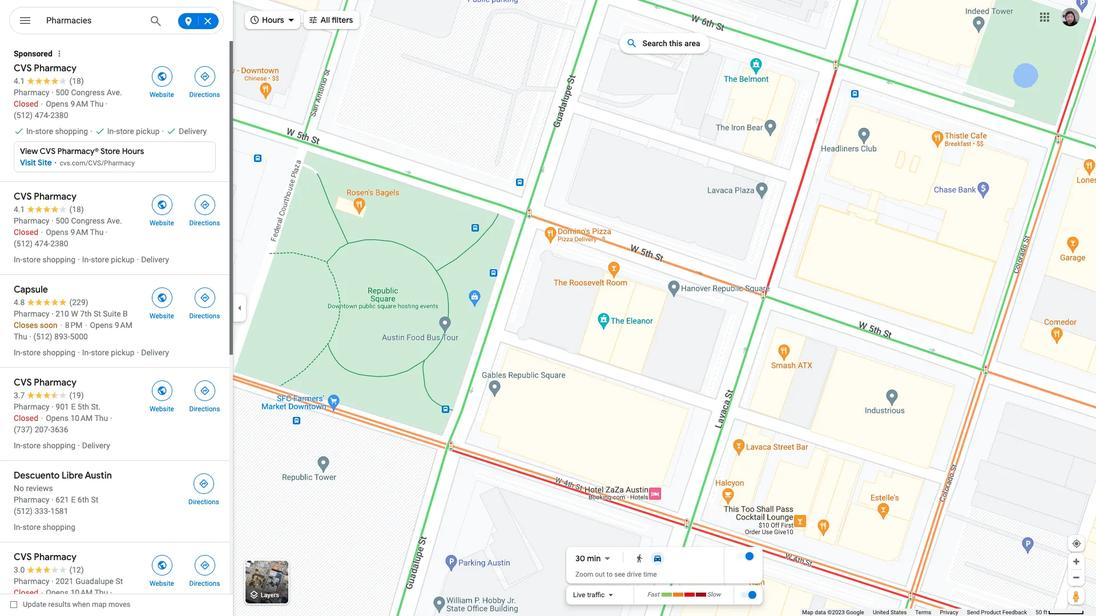 Task type: vqa. For each thing, say whether or not it's contained in the screenshot.
the Attractions
no



Task type: describe. For each thing, give the bounding box(es) containing it.
3 directions image from the top
[[200, 293, 210, 303]]

map
[[92, 601, 107, 610]]

privacy
[[941, 610, 959, 616]]

fast
[[648, 592, 660, 599]]

directions for directions image within the button
[[189, 91, 220, 99]]

terms button
[[916, 610, 932, 617]]

30 min
[[576, 554, 601, 565]]

terms
[[916, 610, 932, 616]]

turn off travel time tool image
[[746, 553, 754, 561]]

traffic
[[588, 592, 605, 600]]

hours inside  hours
[[262, 15, 284, 25]]

website image for the top directions icon
[[157, 386, 167, 396]]

drive
[[627, 571, 642, 579]]

ft
[[1044, 610, 1048, 616]]

none field inside pharmacies field
[[46, 14, 141, 27]]

none radio walking
[[631, 553, 649, 566]]

filters
[[332, 15, 353, 25]]

google account: michele murakami  
(michele.murakami@adept.ai) image
[[1062, 8, 1080, 26]]

united states
[[873, 610, 907, 616]]

zoom out image
[[1073, 574, 1081, 583]]

search
[[643, 39, 668, 48]]

directions for the top directions icon
[[189, 406, 220, 414]]

moves
[[109, 601, 131, 610]]

0 vertical spatial directions image
[[200, 386, 210, 396]]

results
[[48, 601, 71, 610]]

 hours
[[250, 13, 284, 26]]


[[250, 13, 260, 26]]

show your location image
[[1072, 539, 1083, 550]]

directions for bottom directions icon
[[189, 580, 220, 588]]


[[18, 13, 32, 29]]

4 website from the top
[[150, 406, 174, 414]]

5 website from the top
[[150, 580, 174, 588]]

visit
[[20, 158, 36, 168]]

time
[[644, 571, 657, 579]]

view cvs pharmacy® store hours
[[20, 146, 144, 157]]

driving image
[[654, 555, 663, 564]]

30
[[576, 554, 586, 565]]

search this area
[[643, 39, 701, 48]]

directions image inside button
[[200, 71, 210, 82]]

1 vertical spatial directions image
[[199, 479, 209, 490]]

states
[[891, 610, 907, 616]]

website image for bottom directions icon
[[157, 561, 167, 571]]

min
[[587, 554, 601, 565]]

all
[[321, 15, 330, 25]]

walking image
[[635, 555, 645, 564]]

update results when map moves
[[23, 601, 131, 610]]

cvs.com/cvs/pharmacy
[[60, 159, 135, 167]]

50 ft
[[1036, 610, 1048, 616]]

cvs
[[40, 146, 56, 157]]

website image for 3rd directions image from the top
[[157, 293, 167, 303]]

none radio the driving
[[649, 553, 667, 566]]

united
[[873, 610, 890, 616]]

product
[[982, 610, 1002, 616]]

website for 3rd directions image from the top
[[150, 312, 174, 320]]



Task type: locate. For each thing, give the bounding box(es) containing it.
directions button
[[183, 63, 226, 99], [183, 191, 226, 228], [183, 284, 226, 321], [183, 378, 226, 414], [182, 471, 226, 507], [183, 552, 226, 589]]

2 none radio from the left
[[649, 553, 667, 566]]

google maps element
[[0, 0, 1097, 617]]

update
[[23, 601, 46, 610]]

zoom out to see drive time
[[576, 571, 657, 579]]

view
[[20, 146, 38, 157]]

website link for bottom directions icon
[[141, 552, 183, 589]]

zoom
[[576, 571, 594, 579]]

when
[[72, 601, 90, 610]]

hours right the store
[[122, 146, 144, 157]]

website link
[[141, 63, 183, 99], [141, 191, 183, 228], [141, 284, 183, 321], [141, 378, 183, 414], [141, 552, 183, 589]]

pharmacy®
[[57, 146, 99, 157]]

website link for directions image within the button
[[141, 63, 183, 99]]

website image for website link within the the 'cvs pharmacy' element
[[157, 71, 167, 82]]

google
[[847, 610, 865, 616]]

3 website link from the top
[[141, 284, 183, 321]]

website
[[150, 91, 174, 99], [150, 219, 174, 227], [150, 312, 174, 320], [150, 406, 174, 414], [150, 580, 174, 588]]

none radio up drive
[[631, 553, 649, 566]]

 search field
[[9, 7, 224, 37]]

1 website from the top
[[150, 91, 174, 99]]

2 website image from the top
[[157, 200, 167, 210]]

2 directions image from the top
[[200, 200, 210, 210]]

site
[[38, 158, 52, 168]]

Turn off travel time tool checkbox
[[737, 553, 754, 561]]

map
[[803, 610, 814, 616]]

hours inside the 'cvs pharmacy' element
[[122, 146, 144, 157]]

Update results when map moves checkbox
[[10, 598, 131, 612]]

2 website from the top
[[150, 219, 174, 227]]

1 vertical spatial website image
[[157, 200, 167, 210]]

website link for 2nd directions image from the bottom
[[141, 191, 183, 228]]

website for 2nd directions image from the bottom
[[150, 219, 174, 227]]

layers
[[261, 593, 279, 600]]

50 ft button
[[1036, 610, 1085, 616]]

visit site
[[20, 158, 52, 168]]

directions
[[189, 91, 220, 99], [189, 219, 220, 227], [189, 312, 220, 320], [189, 406, 220, 414], [189, 499, 219, 507], [189, 580, 220, 588]]

hours right 
[[262, 15, 284, 25]]

footer
[[803, 610, 1036, 617]]

©2023
[[828, 610, 845, 616]]

website link inside the 'cvs pharmacy' element
[[141, 63, 183, 99]]

 Show traffic  checkbox
[[741, 591, 757, 601]]

5 website link from the top
[[141, 552, 183, 589]]

None field
[[46, 14, 141, 27]]

1 website image from the top
[[157, 293, 167, 303]]

live traffic
[[574, 592, 605, 600]]

2 website link from the top
[[141, 191, 183, 228]]

30 min button
[[576, 553, 615, 566]]

website inside the 'cvs pharmacy' element
[[150, 91, 174, 99]]

footer inside google maps element
[[803, 610, 1036, 617]]

50
[[1036, 610, 1043, 616]]

None radio
[[631, 553, 649, 566], [649, 553, 667, 566]]

send product feedback
[[968, 610, 1028, 616]]

1 vertical spatial hours
[[122, 146, 144, 157]]

website image inside the 'cvs pharmacy' element
[[157, 71, 167, 82]]

0 horizontal spatial hours
[[122, 146, 144, 157]]

0 vertical spatial website image
[[157, 71, 167, 82]]

0 vertical spatial directions image
[[200, 71, 210, 82]]

2 vertical spatial directions image
[[200, 561, 210, 571]]

see
[[615, 571, 626, 579]]

privacy button
[[941, 610, 959, 617]]

directions inside button
[[189, 91, 220, 99]]

results for pharmacies feed
[[0, 41, 233, 617]]

united states button
[[873, 610, 907, 617]]

directions for 3rd directions image from the top
[[189, 312, 220, 320]]

Pharmacies field
[[9, 7, 224, 35]]

2 vertical spatial website image
[[157, 561, 167, 571]]

out
[[595, 571, 605, 579]]

collapse side panel image
[[234, 302, 246, 315]]

2 website image from the top
[[157, 386, 167, 396]]

data
[[815, 610, 827, 616]]

directions for directions icon to the middle
[[189, 499, 219, 507]]

footer containing map data ©2023 google
[[803, 610, 1036, 617]]

send product feedback button
[[968, 610, 1028, 617]]

slow
[[708, 592, 721, 599]]

website link for 3rd directions image from the top
[[141, 284, 183, 321]]

1 website link from the top
[[141, 63, 183, 99]]

directions image
[[200, 386, 210, 396], [199, 479, 209, 490], [200, 561, 210, 571]]

live
[[574, 592, 586, 600]]

website link for the top directions icon
[[141, 378, 183, 414]]

zoom in image
[[1073, 558, 1081, 567]]

search this area button
[[620, 33, 710, 54]]

1 vertical spatial directions image
[[200, 200, 210, 210]]

this
[[670, 39, 683, 48]]

1 none radio from the left
[[631, 553, 649, 566]]

website image
[[157, 71, 167, 82], [157, 200, 167, 210]]

1 directions image from the top
[[200, 71, 210, 82]]

website for directions image within the button
[[150, 91, 174, 99]]

website image
[[157, 293, 167, 303], [157, 386, 167, 396], [157, 561, 167, 571]]

feedback
[[1003, 610, 1028, 616]]

 all filters
[[308, 13, 353, 26]]

directions button inside the 'cvs pharmacy' element
[[183, 63, 226, 99]]

none radio up time
[[649, 553, 667, 566]]

 button
[[9, 7, 41, 37]]

2 vertical spatial directions image
[[200, 293, 210, 303]]

map data ©2023 google
[[803, 610, 865, 616]]

website image for website link related to 2nd directions image from the bottom
[[157, 200, 167, 210]]

store
[[101, 146, 120, 157]]

1 vertical spatial website image
[[157, 386, 167, 396]]

live traffic option
[[574, 592, 605, 600]]

0 vertical spatial website image
[[157, 293, 167, 303]]

directions image
[[200, 71, 210, 82], [200, 200, 210, 210], [200, 293, 210, 303]]

cvs pharmacy element
[[0, 41, 230, 182]]

show street view coverage image
[[1069, 588, 1085, 606]]

3 website from the top
[[150, 312, 174, 320]]

3 website image from the top
[[157, 561, 167, 571]]

directions for 2nd directions image from the bottom
[[189, 219, 220, 227]]


[[308, 13, 319, 26]]

4 website link from the top
[[141, 378, 183, 414]]

hours
[[262, 15, 284, 25], [122, 146, 144, 157]]

0 vertical spatial hours
[[262, 15, 284, 25]]

send
[[968, 610, 980, 616]]

1 horizontal spatial hours
[[262, 15, 284, 25]]

to
[[607, 571, 613, 579]]

1 website image from the top
[[157, 71, 167, 82]]

area
[[685, 39, 701, 48]]



